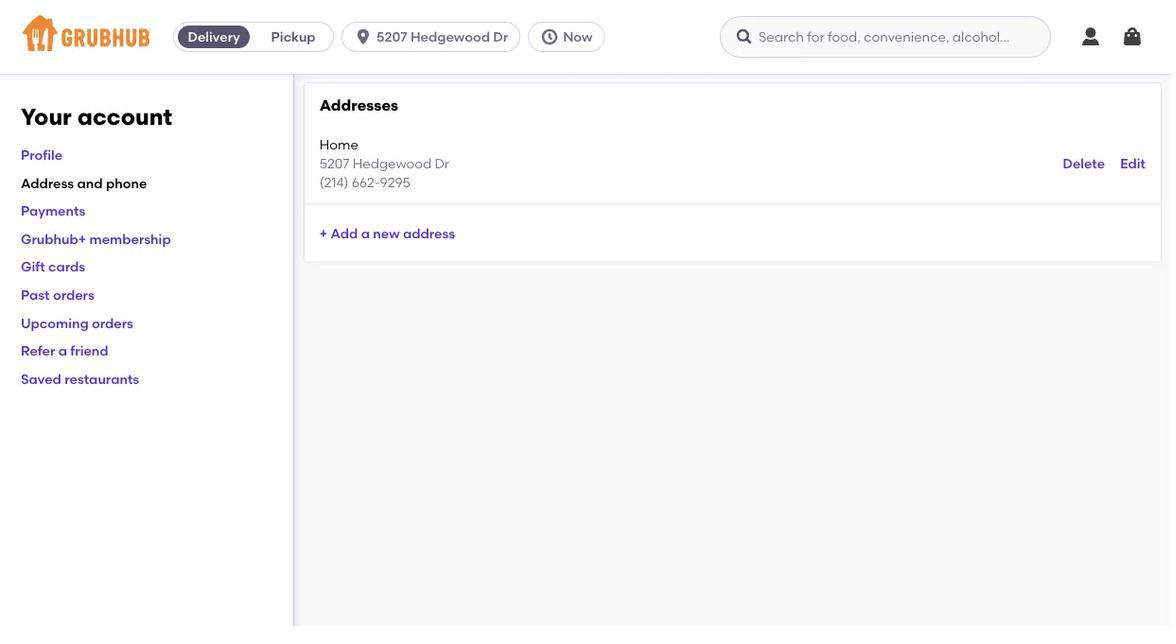 Task type: describe. For each thing, give the bounding box(es) containing it.
hedgewood inside home 5207 hedgewood dr (214) 662-9295
[[353, 156, 432, 172]]

your account
[[21, 103, 172, 131]]

address
[[403, 225, 455, 241]]

upcoming
[[21, 315, 89, 331]]

upcoming orders
[[21, 315, 133, 331]]

payments
[[21, 203, 85, 219]]

hedgewood inside button
[[411, 29, 490, 45]]

new
[[373, 225, 400, 241]]

gift cards link
[[21, 259, 85, 275]]

svg image inside 5207 hedgewood dr button
[[354, 27, 373, 46]]

Search for food, convenience, alcohol... search field
[[720, 16, 1052, 58]]

edit button
[[1121, 147, 1146, 181]]

address and phone link
[[21, 175, 147, 191]]

saved restaurants
[[21, 371, 139, 387]]

payments link
[[21, 203, 85, 219]]

profile link
[[21, 147, 63, 163]]

now
[[563, 29, 593, 45]]

orders for past orders
[[53, 287, 94, 303]]

refer
[[21, 343, 55, 359]]

past orders link
[[21, 287, 94, 303]]

address and phone
[[21, 175, 147, 191]]

(214)
[[320, 175, 349, 191]]

gift
[[21, 259, 45, 275]]

past
[[21, 287, 50, 303]]

5207 hedgewood dr button
[[342, 22, 528, 52]]

grubhub+ membership
[[21, 231, 171, 247]]

5207 inside button
[[377, 29, 408, 45]]

grubhub+ membership link
[[21, 231, 171, 247]]

membership
[[90, 231, 171, 247]]

refer a friend
[[21, 343, 109, 359]]

restaurants
[[65, 371, 139, 387]]

grubhub+
[[21, 231, 86, 247]]

main navigation navigation
[[0, 0, 1173, 74]]

5207 inside home 5207 hedgewood dr (214) 662-9295
[[320, 156, 350, 172]]

edit
[[1121, 156, 1146, 172]]

delivery
[[188, 29, 240, 45]]



Task type: vqa. For each thing, say whether or not it's contained in the screenshot.
the bottommost $2.00
no



Task type: locate. For each thing, give the bounding box(es) containing it.
+
[[320, 225, 328, 241]]

0 vertical spatial 5207
[[377, 29, 408, 45]]

cards
[[48, 259, 85, 275]]

now button
[[528, 22, 613, 52]]

5207
[[377, 29, 408, 45], [320, 156, 350, 172]]

phone
[[106, 175, 147, 191]]

your
[[21, 103, 72, 131]]

profile
[[21, 147, 63, 163]]

0 vertical spatial a
[[361, 225, 370, 241]]

refer a friend link
[[21, 343, 109, 359]]

a
[[361, 225, 370, 241], [58, 343, 67, 359]]

orders up friend
[[92, 315, 133, 331]]

address
[[21, 175, 74, 191]]

0 vertical spatial dr
[[493, 29, 508, 45]]

0 horizontal spatial a
[[58, 343, 67, 359]]

delivery button
[[174, 22, 254, 52]]

1 horizontal spatial a
[[361, 225, 370, 241]]

0 vertical spatial orders
[[53, 287, 94, 303]]

orders for upcoming orders
[[92, 315, 133, 331]]

svg image
[[541, 27, 560, 46]]

addresses
[[320, 96, 399, 115]]

1 vertical spatial 5207
[[320, 156, 350, 172]]

dr inside button
[[493, 29, 508, 45]]

saved
[[21, 371, 61, 387]]

5207 up addresses
[[377, 29, 408, 45]]

gift cards
[[21, 259, 85, 275]]

5207 hedgewood dr
[[377, 29, 508, 45]]

upcoming orders link
[[21, 315, 133, 331]]

0 vertical spatial hedgewood
[[411, 29, 490, 45]]

dr up address
[[435, 156, 450, 172]]

pickup button
[[254, 22, 333, 52]]

and
[[77, 175, 103, 191]]

delete
[[1063, 156, 1106, 172]]

1 vertical spatial hedgewood
[[353, 156, 432, 172]]

pickup
[[271, 29, 316, 45]]

a left new
[[361, 225, 370, 241]]

add
[[331, 225, 358, 241]]

1 vertical spatial dr
[[435, 156, 450, 172]]

past orders
[[21, 287, 94, 303]]

dr inside home 5207 hedgewood dr (214) 662-9295
[[435, 156, 450, 172]]

svg image
[[1080, 26, 1103, 48], [1122, 26, 1144, 48], [354, 27, 373, 46], [735, 27, 754, 46]]

a inside button
[[361, 225, 370, 241]]

9295
[[380, 175, 411, 191]]

+ add a new address button
[[320, 216, 455, 250]]

orders
[[53, 287, 94, 303], [92, 315, 133, 331]]

a right refer
[[58, 343, 67, 359]]

home
[[320, 136, 359, 152]]

+ add a new address
[[320, 225, 455, 241]]

friend
[[70, 343, 109, 359]]

0 horizontal spatial 5207
[[320, 156, 350, 172]]

account
[[77, 103, 172, 131]]

dr left svg image
[[493, 29, 508, 45]]

1 vertical spatial orders
[[92, 315, 133, 331]]

1 vertical spatial a
[[58, 343, 67, 359]]

saved restaurants link
[[21, 371, 139, 387]]

delete button
[[1063, 147, 1106, 181]]

1 horizontal spatial dr
[[493, 29, 508, 45]]

home 5207 hedgewood dr (214) 662-9295
[[320, 136, 450, 191]]

662-
[[352, 175, 380, 191]]

5207 up (214)
[[320, 156, 350, 172]]

orders up the upcoming orders link
[[53, 287, 94, 303]]

0 horizontal spatial dr
[[435, 156, 450, 172]]

1 horizontal spatial 5207
[[377, 29, 408, 45]]

hedgewood
[[411, 29, 490, 45], [353, 156, 432, 172]]

dr
[[493, 29, 508, 45], [435, 156, 450, 172]]



